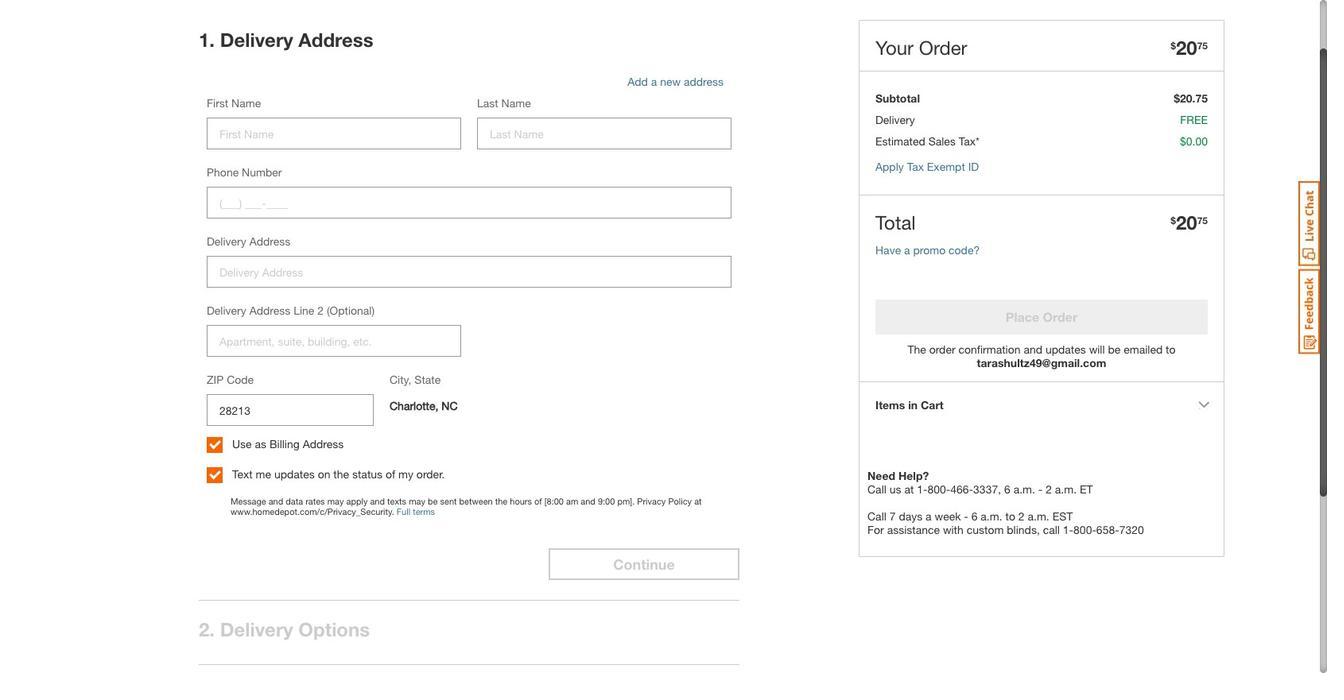 Task type: vqa. For each thing, say whether or not it's contained in the screenshot.
right the 'Order'
yes



Task type: locate. For each thing, give the bounding box(es) containing it.
cart
[[921, 399, 944, 412]]

1 horizontal spatial name
[[502, 96, 531, 110]]

0 horizontal spatial order
[[919, 37, 968, 59]]

1 vertical spatial $ 20 75
[[1171, 212, 1208, 234]]

2 call from the top
[[868, 510, 887, 523]]

1 vertical spatial 800-
[[1074, 523, 1097, 537]]

2 vertical spatial 2
[[1019, 510, 1025, 523]]

to inside call 7 days a week - 6 a.m. to 2 a.m. est for assistance with custom blinds, call 1-800-658-7320
[[1006, 510, 1016, 523]]

0 horizontal spatial 1-
[[917, 483, 928, 496]]

0 vertical spatial be
[[1108, 343, 1121, 356]]

0 horizontal spatial the
[[334, 468, 349, 481]]

and down place order link
[[1024, 343, 1043, 356]]

2 vertical spatial a
[[926, 510, 932, 523]]

2 left call
[[1019, 510, 1025, 523]]

1- right us
[[917, 483, 928, 496]]

order right your
[[919, 37, 968, 59]]

of left my
[[386, 468, 395, 481]]

and inside the order confirmation and updates will be emailed to tarashultz49@gmail.com
[[1024, 343, 1043, 356]]

call 7 days a week - 6 a.m. to 2 a.m. est for assistance with custom blinds, call 1-800-658-7320
[[868, 510, 1144, 537]]

1-800-466-3337 link
[[917, 483, 998, 496]]

0 vertical spatial a
[[651, 75, 657, 88]]

0 vertical spatial updates
[[1046, 343, 1086, 356]]

name right the "last"
[[502, 96, 531, 110]]

of left the [8:00 at the left bottom of the page
[[535, 496, 542, 507]]

a right have
[[904, 243, 910, 257]]

a.m.
[[1014, 483, 1036, 496], [1055, 483, 1077, 496], [981, 510, 1003, 523], [1028, 510, 1050, 523]]

(___) ___-____ telephone field
[[207, 187, 732, 219]]

place
[[1006, 309, 1040, 325]]

at inside need help? call us at 1-800-466-3337 , 6 a.m. - 2 a.m. et
[[905, 483, 914, 496]]

delivery right 1.
[[220, 29, 293, 51]]

800- up the week
[[928, 483, 951, 496]]

a right add
[[651, 75, 657, 88]]

1 vertical spatial 75
[[1198, 214, 1208, 226]]

1 vertical spatial updates
[[274, 468, 315, 481]]

20 for your order
[[1176, 37, 1198, 59]]

www.homedepot.com/c/privacy_security.
[[231, 507, 394, 517]]

1- inside call 7 days a week - 6 a.m. to 2 a.m. est for assistance with custom blinds, call 1-800-658-7320
[[1063, 523, 1074, 537]]

us
[[890, 483, 902, 496]]

and left data
[[269, 496, 283, 507]]

the right on at the bottom of the page
[[334, 468, 349, 481]]

1 horizontal spatial to
[[1166, 343, 1176, 356]]

None telephone field
[[207, 395, 374, 426]]

6
[[1005, 483, 1011, 496], [972, 510, 978, 523]]

my
[[399, 468, 414, 481]]

continue
[[613, 556, 675, 574]]

1 vertical spatial 6
[[972, 510, 978, 523]]

800-
[[928, 483, 951, 496], [1074, 523, 1097, 537]]

6 right with on the bottom of page
[[972, 510, 978, 523]]

address
[[684, 75, 724, 88]]

- inside need help? call us at 1-800-466-3337 , 6 a.m. - 2 a.m. et
[[1039, 483, 1043, 496]]

1 vertical spatial $
[[1171, 214, 1176, 226]]

1 horizontal spatial of
[[535, 496, 542, 507]]

0 horizontal spatial may
[[327, 496, 344, 507]]

0 horizontal spatial a
[[651, 75, 657, 88]]

1 may from the left
[[327, 496, 344, 507]]

1 vertical spatial to
[[1006, 510, 1016, 523]]

1 vertical spatial be
[[428, 496, 438, 507]]

1 vertical spatial the
[[495, 496, 508, 507]]

1 name from the left
[[232, 96, 261, 110]]

add a new address
[[628, 75, 724, 88]]

1 horizontal spatial updates
[[1046, 343, 1086, 356]]

0 horizontal spatial of
[[386, 468, 395, 481]]

call left us
[[868, 483, 887, 496]]

0 vertical spatial $ 20 75
[[1171, 37, 1208, 59]]

1 horizontal spatial order
[[1043, 309, 1078, 325]]

800- right est
[[1074, 523, 1097, 537]]

1 vertical spatial 2
[[1046, 483, 1052, 496]]

2 $ 20 75 from the top
[[1171, 212, 1208, 234]]

to inside the order confirmation and updates will be emailed to tarashultz49@gmail.com
[[1166, 343, 1176, 356]]

0 horizontal spatial name
[[232, 96, 261, 110]]

0 vertical spatial 2
[[318, 304, 324, 317]]

2 left et
[[1046, 483, 1052, 496]]

1 horizontal spatial 6
[[1005, 483, 1011, 496]]

0 horizontal spatial -
[[964, 510, 969, 523]]

6 right 3337 on the right bottom
[[1005, 483, 1011, 496]]

1 horizontal spatial a
[[904, 243, 910, 257]]

apply
[[346, 496, 368, 507]]

2 horizontal spatial 2
[[1046, 483, 1052, 496]]

may
[[327, 496, 344, 507], [409, 496, 426, 507]]

1 horizontal spatial be
[[1108, 343, 1121, 356]]

0 vertical spatial of
[[386, 468, 395, 481]]

0 vertical spatial $
[[1171, 39, 1176, 51]]

call
[[1043, 523, 1060, 537]]

have a promo code?
[[876, 243, 980, 257]]

0 vertical spatial 800-
[[928, 483, 951, 496]]

1- right call
[[1063, 523, 1074, 537]]

1 horizontal spatial at
[[905, 483, 914, 496]]

hours
[[510, 496, 532, 507]]

1 vertical spatial 1-
[[1063, 523, 1074, 537]]

0 vertical spatial 20
[[1176, 37, 1198, 59]]

live chat image
[[1299, 181, 1320, 266]]

0 horizontal spatial to
[[1006, 510, 1016, 523]]

800- inside call 7 days a week - 6 a.m. to 2 a.m. est for assistance with custom blinds, call 1-800-658-7320
[[1074, 523, 1097, 537]]

will
[[1089, 343, 1105, 356]]

2 name from the left
[[502, 96, 531, 110]]

to
[[1166, 343, 1176, 356], [1006, 510, 1016, 523]]

phone number element
[[207, 165, 732, 219]]

am
[[566, 496, 579, 507]]

2 horizontal spatial a
[[926, 510, 932, 523]]

sent
[[440, 496, 457, 507]]

0 vertical spatial 6
[[1005, 483, 1011, 496]]

1 horizontal spatial -
[[1039, 483, 1043, 496]]

order
[[930, 343, 956, 356]]

tax*
[[959, 134, 980, 148]]

1- inside need help? call us at 1-800-466-3337 , 6 a.m. - 2 a.m. et
[[917, 483, 928, 496]]

1 horizontal spatial 1-
[[1063, 523, 1074, 537]]

6 inside need help? call us at 1-800-466-3337 , 6 a.m. - 2 a.m. et
[[1005, 483, 1011, 496]]

data
[[286, 496, 303, 507]]

be right will at the right bottom of the page
[[1108, 343, 1121, 356]]

1 vertical spatial order
[[1043, 309, 1078, 325]]

1 vertical spatial 20
[[1176, 212, 1198, 234]]

place order link
[[876, 300, 1208, 335]]

phone
[[207, 165, 239, 179]]

the inside message and data rates may apply and texts may be sent between the hours of [8:00 am and 9:00 pm]. privacy policy at www.homedepot.com/c/privacy_security.
[[495, 496, 508, 507]]

1 $ 20 75 from the top
[[1171, 37, 1208, 59]]

a.m. up call 7 days a week - 6 a.m. to 2 a.m. est for assistance with custom blinds, call 1-800-658-7320
[[1014, 483, 1036, 496]]

2 inside call 7 days a week - 6 a.m. to 2 a.m. est for assistance with custom blinds, call 1-800-658-7320
[[1019, 510, 1025, 523]]

tax
[[907, 160, 924, 173]]

1 horizontal spatial the
[[495, 496, 508, 507]]

address
[[299, 29, 374, 51], [249, 235, 291, 248], [249, 304, 291, 317], [303, 437, 344, 451]]

0 vertical spatial 1-
[[917, 483, 928, 496]]

full
[[397, 507, 411, 517]]

1 $ from the top
[[1171, 39, 1176, 51]]

to right emailed
[[1166, 343, 1176, 356]]

delivery for delivery address
[[207, 235, 246, 248]]

phone number
[[207, 165, 282, 179]]

,
[[436, 399, 439, 413], [998, 483, 1002, 496]]

2 20 from the top
[[1176, 212, 1198, 234]]

466-
[[951, 483, 974, 496]]

call inside call 7 days a week - 6 a.m. to 2 a.m. est for assistance with custom blinds, call 1-800-658-7320
[[868, 510, 887, 523]]

with
[[943, 523, 964, 537]]

a right the days at right bottom
[[926, 510, 932, 523]]

2 inside need help? call us at 1-800-466-3337 , 6 a.m. - 2 a.m. et
[[1046, 483, 1052, 496]]

call left 7
[[868, 510, 887, 523]]

, left nc
[[436, 399, 439, 413]]

7
[[890, 510, 896, 523]]

zip
[[207, 373, 224, 387]]

terms
[[413, 507, 435, 517]]

add a new address link
[[616, 75, 732, 88]]

20 for total
[[1176, 212, 1198, 234]]

0 vertical spatial to
[[1166, 343, 1176, 356]]

0 horizontal spatial 6
[[972, 510, 978, 523]]

delivery down the phone at the top
[[207, 235, 246, 248]]

me
[[256, 468, 271, 481]]

feedback link image
[[1299, 269, 1320, 355]]

1 horizontal spatial may
[[409, 496, 426, 507]]

et
[[1080, 483, 1093, 496]]

may right rates
[[327, 496, 344, 507]]

1-
[[917, 483, 928, 496], [1063, 523, 1074, 537]]

, up call 7 days a week - 6 a.m. to 2 a.m. est for assistance with custom blinds, call 1-800-658-7320
[[998, 483, 1002, 496]]

1 vertical spatial of
[[535, 496, 542, 507]]

to for emailed
[[1166, 343, 1176, 356]]

2 right line
[[318, 304, 324, 317]]

at right us
[[905, 483, 914, 496]]

the left hours on the bottom left
[[495, 496, 508, 507]]

0 vertical spatial 75
[[1198, 39, 1208, 51]]

continue link
[[549, 549, 740, 581]]

the
[[334, 468, 349, 481], [495, 496, 508, 507]]

$
[[1171, 39, 1176, 51], [1171, 214, 1176, 226]]

to right custom
[[1006, 510, 1016, 523]]

1 vertical spatial -
[[964, 510, 969, 523]]

7320
[[1120, 523, 1144, 537]]

delivery for delivery
[[876, 113, 915, 126]]

3337
[[974, 483, 998, 496]]

delivery down subtotal
[[876, 113, 915, 126]]

of
[[386, 468, 395, 481], [535, 496, 542, 507]]

0 horizontal spatial ,
[[436, 399, 439, 413]]

1 vertical spatial ,
[[998, 483, 1002, 496]]

0 vertical spatial the
[[334, 468, 349, 481]]

$ 20 75
[[1171, 37, 1208, 59], [1171, 212, 1208, 234]]

a inside the have a promo code? button
[[904, 243, 910, 257]]

new
[[660, 75, 681, 88]]

be inside the order confirmation and updates will be emailed to tarashultz49@gmail.com
[[1108, 343, 1121, 356]]

0 horizontal spatial be
[[428, 496, 438, 507]]

free
[[1181, 113, 1208, 126]]

0 horizontal spatial at
[[695, 496, 702, 507]]

First Name text field
[[207, 118, 461, 150]]

to for a.m.
[[1006, 510, 1016, 523]]

status
[[352, 468, 383, 481]]

1.
[[199, 29, 215, 51]]

1 horizontal spatial 2
[[1019, 510, 1025, 523]]

2 may from the left
[[409, 496, 426, 507]]

line
[[294, 304, 314, 317]]

$0.00
[[1180, 134, 1208, 148]]

delivery up "zip code"
[[207, 304, 246, 317]]

1 horizontal spatial ,
[[998, 483, 1002, 496]]

id
[[969, 160, 979, 173]]

first name element
[[207, 96, 461, 150]]

0 vertical spatial order
[[919, 37, 968, 59]]

call
[[868, 483, 887, 496], [868, 510, 887, 523]]

may right texts
[[409, 496, 426, 507]]

updates up data
[[274, 468, 315, 481]]

1 call from the top
[[868, 483, 887, 496]]

0 horizontal spatial 2
[[318, 304, 324, 317]]

order right place
[[1043, 309, 1078, 325]]

1 vertical spatial a
[[904, 243, 910, 257]]

order inside place order link
[[1043, 309, 1078, 325]]

updates left will at the right bottom of the page
[[1046, 343, 1086, 356]]

1 20 from the top
[[1176, 37, 1198, 59]]

at right the policy
[[695, 496, 702, 507]]

delivery for delivery address line 2 (optional)
[[207, 304, 246, 317]]

name for first name
[[232, 96, 261, 110]]

2 75 from the top
[[1198, 214, 1208, 226]]

1. delivery address
[[199, 29, 374, 51]]

1 75 from the top
[[1198, 39, 1208, 51]]

1 vertical spatial call
[[868, 510, 887, 523]]

name right first
[[232, 96, 261, 110]]

0 vertical spatial call
[[868, 483, 887, 496]]

- right the week
[[964, 510, 969, 523]]

0 horizontal spatial 800-
[[928, 483, 951, 496]]

0 vertical spatial -
[[1039, 483, 1043, 496]]

be left "sent"
[[428, 496, 438, 507]]

1-800-658-7320 link
[[1063, 523, 1144, 537]]

options
[[299, 619, 370, 641]]

blinds,
[[1007, 523, 1040, 537]]

-
[[1039, 483, 1043, 496], [964, 510, 969, 523]]

2 $ from the top
[[1171, 214, 1176, 226]]

- up blinds,
[[1039, 483, 1043, 496]]

1 horizontal spatial 800-
[[1074, 523, 1097, 537]]

at
[[905, 483, 914, 496], [695, 496, 702, 507]]

a inside call 7 days a week - 6 a.m. to 2 a.m. est for assistance with custom blinds, call 1-800-658-7320
[[926, 510, 932, 523]]



Task type: describe. For each thing, give the bounding box(es) containing it.
message and data rates may apply and texts may be sent between the hours of [8:00 am and 9:00 pm]. privacy policy at www.homedepot.com/c/privacy_security.
[[231, 496, 702, 517]]

[8:00
[[545, 496, 564, 507]]

9:00
[[598, 496, 615, 507]]

for
[[868, 523, 884, 537]]

a.m. left et
[[1055, 483, 1077, 496]]

full terms
[[397, 507, 435, 517]]

place order
[[1006, 309, 1078, 325]]

0 horizontal spatial updates
[[274, 468, 315, 481]]

nc
[[442, 399, 458, 413]]

call inside need help? call us at 1-800-466-3337 , 6 a.m. - 2 a.m. et
[[868, 483, 887, 496]]

your
[[876, 37, 914, 59]]

658-
[[1097, 523, 1120, 537]]

a for add
[[651, 75, 657, 88]]

$20.75
[[1174, 91, 1208, 105]]

total
[[876, 212, 916, 234]]

full terms link
[[397, 507, 435, 517]]

updates inside the order confirmation and updates will be emailed to tarashultz49@gmail.com
[[1046, 343, 1086, 356]]

need
[[868, 469, 896, 483]]

est
[[1053, 510, 1073, 523]]

apply tax exempt id link
[[876, 160, 979, 173]]

city,
[[390, 373, 412, 387]]

use
[[232, 437, 252, 451]]

days
[[899, 510, 923, 523]]

delivery address line 2 (optional) element
[[207, 304, 461, 357]]

custom
[[967, 523, 1004, 537]]

0 vertical spatial ,
[[436, 399, 439, 413]]

a.m. left est
[[1028, 510, 1050, 523]]

number
[[242, 165, 282, 179]]

last
[[477, 96, 499, 110]]

delivery address
[[207, 235, 291, 248]]

be inside message and data rates may apply and texts may be sent between the hours of [8:00 am and 9:00 pm]. privacy policy at www.homedepot.com/c/privacy_security.
[[428, 496, 438, 507]]

a.m. down 3337 on the right bottom
[[981, 510, 1003, 523]]

delivery right 2. at the left of the page
[[220, 619, 293, 641]]

- inside call 7 days a week - 6 a.m. to 2 a.m. est for assistance with custom blinds, call 1-800-658-7320
[[964, 510, 969, 523]]

zip code element
[[207, 373, 374, 426]]

zip code
[[207, 373, 254, 387]]

items
[[876, 399, 905, 412]]

6 inside call 7 days a week - 6 a.m. to 2 a.m. est for assistance with custom blinds, call 1-800-658-7320
[[972, 510, 978, 523]]

$ 20 75 for your order
[[1171, 37, 1208, 59]]

rates
[[306, 496, 325, 507]]

tarashultz49@gmail.com
[[977, 356, 1107, 370]]

as
[[255, 437, 267, 451]]

$ for total
[[1171, 214, 1176, 226]]

delivery address line 2 (optional)
[[207, 304, 375, 317]]

the
[[908, 343, 927, 356]]

name for last name
[[502, 96, 531, 110]]

message
[[231, 496, 266, 507]]

first
[[207, 96, 228, 110]]

and left texts
[[370, 496, 385, 507]]

exempt
[[927, 160, 966, 173]]

text
[[232, 468, 253, 481]]

add
[[628, 75, 648, 88]]

75 for your order
[[1198, 39, 1208, 51]]

a for have
[[904, 243, 910, 257]]

assistance
[[887, 523, 940, 537]]

your order
[[876, 37, 968, 59]]

last name element
[[477, 96, 732, 150]]

800- inside need help? call us at 1-800-466-3337 , 6 a.m. - 2 a.m. et
[[928, 483, 951, 496]]

texts
[[387, 496, 407, 507]]

pm].
[[618, 496, 635, 507]]

promo
[[914, 243, 946, 257]]

state
[[415, 373, 441, 387]]

apply tax exempt id
[[876, 160, 979, 173]]

apply
[[876, 160, 904, 173]]

, inside need help? call us at 1-800-466-3337 , 6 a.m. - 2 a.m. et
[[998, 483, 1002, 496]]

Apartment, suite, building, etc. text field
[[207, 325, 461, 357]]

and right am
[[581, 496, 596, 507]]

on
[[318, 468, 330, 481]]

$ 20 75 for total
[[1171, 212, 1208, 234]]

the order confirmation and updates will be emailed to tarashultz49@gmail.com
[[908, 343, 1176, 370]]

have
[[876, 243, 901, 257]]

city, state
[[390, 373, 441, 387]]

$ for your order
[[1171, 39, 1176, 51]]

in
[[909, 399, 918, 412]]

2. delivery options
[[199, 619, 370, 641]]

at inside message and data rates may apply and texts may be sent between the hours of [8:00 am and 9:00 pm]. privacy policy at www.homedepot.com/c/privacy_security.
[[695, 496, 702, 507]]

charlotte , nc
[[390, 399, 458, 413]]

of inside message and data rates may apply and texts may be sent between the hours of [8:00 am and 9:00 pm]. privacy policy at www.homedepot.com/c/privacy_security.
[[535, 496, 542, 507]]

subtotal
[[876, 91, 920, 105]]

confirmation
[[959, 343, 1021, 356]]

estimated
[[876, 134, 926, 148]]

code
[[227, 373, 254, 387]]

billing
[[270, 437, 300, 451]]

week
[[935, 510, 961, 523]]

Last Name text field
[[477, 118, 732, 150]]

75 for total
[[1198, 214, 1208, 226]]

emailed
[[1124, 343, 1163, 356]]

items in cart
[[876, 399, 944, 412]]

use as billing address
[[232, 437, 344, 451]]

text me updates on the status of my order.
[[232, 468, 445, 481]]

need help? call us at 1-800-466-3337 , 6 a.m. - 2 a.m. et
[[868, 469, 1093, 496]]

order for your order
[[919, 37, 968, 59]]

sales
[[929, 134, 956, 148]]

Delivery Address text field
[[207, 256, 732, 288]]

help?
[[899, 469, 929, 483]]

order.
[[417, 468, 445, 481]]

last name
[[477, 96, 531, 110]]

order for place order
[[1043, 309, 1078, 325]]

(optional)
[[327, 304, 375, 317]]

between
[[459, 496, 493, 507]]



